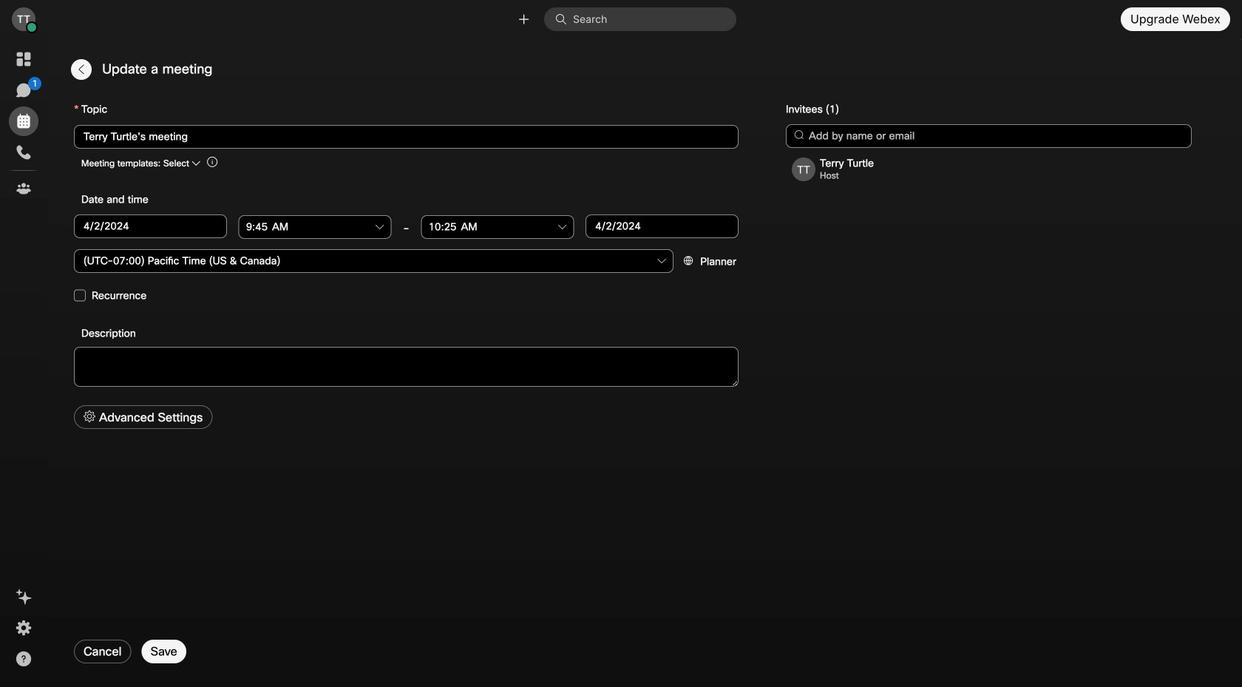 Task type: vqa. For each thing, say whether or not it's contained in the screenshot.
Name the team (required) text field
no



Task type: locate. For each thing, give the bounding box(es) containing it.
webex tab list
[[9, 44, 41, 203]]

navigation
[[0, 38, 47, 687]]



